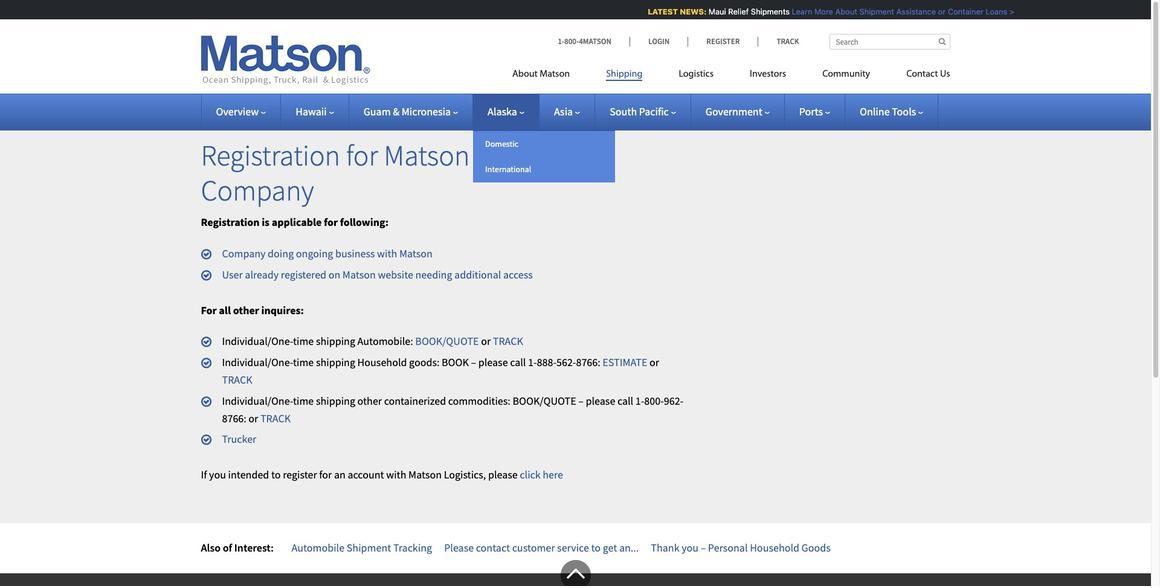 Task type: describe. For each thing, give the bounding box(es) containing it.
tools
[[892, 105, 916, 118]]

investors
[[750, 70, 786, 79]]

&
[[393, 105, 400, 118]]

on
[[329, 268, 340, 282]]

here
[[543, 468, 563, 482]]

guam & micronesia link
[[364, 105, 458, 118]]

also of interest:
[[201, 541, 274, 555]]

1 vertical spatial with
[[386, 468, 406, 482]]

south
[[610, 105, 637, 118]]

personal
[[708, 541, 748, 555]]

contact us link
[[889, 63, 950, 88]]

you for if
[[209, 468, 226, 482]]

assistance
[[895, 7, 935, 16]]

website
[[378, 268, 413, 282]]

us
[[940, 70, 950, 79]]

domestic link
[[473, 131, 615, 157]]

trucker link
[[222, 432, 256, 446]]

trucker
[[222, 432, 256, 446]]

click here link
[[520, 468, 563, 482]]

company doing ongoing business with matson link
[[222, 247, 433, 260]]

2 horizontal spatial –
[[701, 541, 706, 555]]

track link
[[758, 36, 799, 47]]

0 vertical spatial 1-
[[558, 36, 565, 47]]

company doing ongoing business with matson
[[222, 247, 433, 260]]

latest
[[647, 7, 677, 16]]

or right book/quote link at the bottom of the page
[[481, 334, 491, 348]]

800- inside 'individual/one-time shipping other containerized commodities: book/quote – please call 1-800-962- 8766: or'
[[645, 394, 664, 408]]

8766: inside 'individual/one-time shipping other containerized commodities: book/quote – please call 1-800-962- 8766: or'
[[222, 411, 246, 425]]

1-800-4matson link
[[558, 36, 630, 47]]

matson inside top menu navigation
[[540, 70, 570, 79]]

tracking
[[393, 541, 432, 555]]

for
[[201, 303, 217, 317]]

register link
[[688, 36, 758, 47]]

registration for registration is applicable for following:
[[201, 215, 260, 229]]

shipments
[[750, 7, 788, 16]]

container
[[947, 7, 982, 16]]

other inside 'individual/one-time shipping other containerized commodities: book/quote – please call 1-800-962- 8766: or'
[[358, 394, 382, 408]]

learn
[[791, 7, 811, 16]]

needing
[[416, 268, 452, 282]]

ongoing
[[296, 247, 333, 260]]

logistics link
[[661, 63, 732, 88]]

book/quote inside 'individual/one-time shipping other containerized commodities: book/quote – please call 1-800-962- 8766: or'
[[513, 394, 576, 408]]

asia
[[554, 105, 573, 118]]

automobile
[[292, 541, 345, 555]]

0 vertical spatial track
[[493, 334, 523, 348]]

1- inside 'individual/one-time shipping other containerized commodities: book/quote – please call 1-800-962- 8766: or'
[[636, 394, 645, 408]]

8766: inside individual/one-time shipping household goods: book – please call 1-888-562-8766: estimate or track
[[576, 356, 601, 369]]

an...
[[619, 541, 639, 555]]

shipping for other
[[316, 394, 355, 408]]

interest:
[[234, 541, 274, 555]]

please contact customer service to get an... link
[[444, 541, 639, 555]]

relief
[[727, 7, 747, 16]]

0 horizontal spatial to
[[271, 468, 281, 482]]

backtop image
[[561, 560, 591, 586]]

learn more about shipment assistance or container loans > link
[[791, 7, 1013, 16]]

2 vertical spatial track
[[260, 411, 291, 425]]

0 vertical spatial other
[[233, 303, 259, 317]]

4matson
[[579, 36, 612, 47]]

shipping for household
[[316, 356, 355, 369]]

estimate
[[603, 356, 648, 369]]

contact
[[907, 70, 938, 79]]

0 horizontal spatial book/quote
[[415, 334, 479, 348]]

automobile shipment tracking
[[292, 541, 432, 555]]

individual/one- for individual/one-time shipping household goods: book – please call 1-888-562-8766:
[[222, 356, 293, 369]]

thank you – personal household goods
[[651, 541, 831, 555]]

individual/one- inside 'individual/one-time shipping other containerized commodities: book/quote – please call 1-800-962- 8766: or'
[[222, 394, 293, 408]]

1- inside individual/one-time shipping household goods: book – please call 1-888-562-8766: estimate or track
[[528, 356, 537, 369]]

guam & micronesia
[[364, 105, 451, 118]]

government link
[[706, 105, 770, 118]]

0 vertical spatial with
[[377, 247, 397, 260]]

more
[[813, 7, 832, 16]]

shipping
[[606, 70, 643, 79]]

time for automobile:
[[293, 334, 314, 348]]

track
[[777, 36, 799, 47]]

international link
[[473, 157, 615, 182]]

962-
[[664, 394, 684, 408]]

call inside 'individual/one-time shipping other containerized commodities: book/quote – please call 1-800-962- 8766: or'
[[618, 394, 634, 408]]

thank you – personal household goods link
[[651, 541, 831, 555]]

inquires:
[[261, 303, 304, 317]]

registration for matson navigation company
[[201, 137, 602, 208]]

also
[[201, 541, 221, 555]]

is
[[262, 215, 270, 229]]

0 horizontal spatial 800-
[[565, 36, 579, 47]]

please contact customer service to get an...
[[444, 541, 639, 555]]

top menu navigation
[[513, 63, 950, 88]]

– inside 'individual/one-time shipping other containerized commodities: book/quote – please call 1-800-962- 8766: or'
[[579, 394, 584, 408]]

all
[[219, 303, 231, 317]]

contact
[[476, 541, 510, 555]]

following:
[[340, 215, 389, 229]]

micronesia
[[402, 105, 451, 118]]

you for thank
[[682, 541, 699, 555]]

individual/one-time shipping household goods: book – please call 1-888-562-8766: estimate or track
[[222, 356, 659, 387]]

about inside top menu navigation
[[513, 70, 538, 79]]

or inside 'individual/one-time shipping other containerized commodities: book/quote – please call 1-800-962- 8766: or'
[[249, 411, 258, 425]]

shipping link
[[588, 63, 661, 88]]

time for other
[[293, 394, 314, 408]]

news:
[[679, 7, 705, 16]]

logistics,
[[444, 468, 486, 482]]

or left container
[[937, 7, 944, 16]]

domestic
[[485, 138, 519, 149]]

1 vertical spatial to
[[591, 541, 601, 555]]

registered
[[281, 268, 326, 282]]

south pacific link
[[610, 105, 676, 118]]



Task type: vqa. For each thing, say whether or not it's contained in the screenshot.
Individual/One-time shipping Household goods: BOOK – please call 1-888-562-8766: ESTIMATE or TRACK
yes



Task type: locate. For each thing, give the bounding box(es) containing it.
time inside individual/one-time shipping household goods: book – please call 1-888-562-8766: estimate or track
[[293, 356, 314, 369]]

0 vertical spatial about
[[834, 7, 856, 16]]

562-
[[557, 356, 576, 369]]

household left goods
[[750, 541, 800, 555]]

1 horizontal spatial call
[[618, 394, 634, 408]]

pacific
[[639, 105, 669, 118]]

0 vertical spatial household
[[358, 356, 407, 369]]

company inside 'registration for matson navigation company'
[[201, 172, 314, 208]]

0 vertical spatial track link
[[493, 334, 523, 348]]

please
[[444, 541, 474, 555]]

0 horizontal spatial other
[[233, 303, 259, 317]]

track link
[[493, 334, 523, 348], [222, 373, 252, 387], [260, 411, 291, 425]]

if you intended to register for an account with matson logistics, please click here
[[201, 468, 563, 482]]

maui
[[707, 7, 725, 16]]

search image
[[939, 37, 946, 45]]

0 horizontal spatial call
[[510, 356, 526, 369]]

online
[[860, 105, 890, 118]]

commodities:
[[448, 394, 511, 408]]

service
[[557, 541, 589, 555]]

household down automobile:
[[358, 356, 407, 369]]

1 vertical spatial for
[[324, 215, 338, 229]]

1 vertical spatial individual/one-
[[222, 356, 293, 369]]

>
[[1008, 7, 1013, 16]]

about matson
[[513, 70, 570, 79]]

for up company doing ongoing business with matson link
[[324, 215, 338, 229]]

matson
[[540, 70, 570, 79], [384, 137, 470, 173], [399, 247, 433, 260], [343, 268, 376, 282], [409, 468, 442, 482]]

0 vertical spatial –
[[471, 356, 476, 369]]

1 vertical spatial 1-
[[528, 356, 537, 369]]

1 vertical spatial track link
[[222, 373, 252, 387]]

1 time from the top
[[293, 334, 314, 348]]

0 vertical spatial registration
[[201, 137, 340, 173]]

call down estimate link
[[618, 394, 634, 408]]

shipment left the tracking
[[347, 541, 391, 555]]

888-
[[537, 356, 557, 369]]

1 individual/one- from the top
[[222, 334, 293, 348]]

8766: left estimate link
[[576, 356, 601, 369]]

0 vertical spatial book/quote
[[415, 334, 479, 348]]

8766: up trucker
[[222, 411, 246, 425]]

other right all
[[233, 303, 259, 317]]

1 horizontal spatial shipment
[[858, 7, 893, 16]]

0 vertical spatial to
[[271, 468, 281, 482]]

additional
[[455, 268, 501, 282]]

1 vertical spatial you
[[682, 541, 699, 555]]

other
[[233, 303, 259, 317], [358, 394, 382, 408]]

1 vertical spatial other
[[358, 394, 382, 408]]

0 horizontal spatial track link
[[222, 373, 252, 387]]

1 registration from the top
[[201, 137, 340, 173]]

1 vertical spatial –
[[579, 394, 584, 408]]

to left get
[[591, 541, 601, 555]]

ports link
[[799, 105, 830, 118]]

1 horizontal spatial track link
[[260, 411, 291, 425]]

register
[[707, 36, 740, 47]]

book
[[442, 356, 469, 369]]

customer
[[512, 541, 555, 555]]

registration for registration for matson navigation company
[[201, 137, 340, 173]]

hawaii link
[[296, 105, 334, 118]]

online tools
[[860, 105, 916, 118]]

1 vertical spatial shipment
[[347, 541, 391, 555]]

0 vertical spatial company
[[201, 172, 314, 208]]

1 vertical spatial company
[[222, 247, 266, 260]]

about
[[834, 7, 856, 16], [513, 70, 538, 79]]

navigation
[[476, 137, 602, 173]]

1 horizontal spatial other
[[358, 394, 382, 408]]

2 vertical spatial track link
[[260, 411, 291, 425]]

contact us
[[907, 70, 950, 79]]

– inside individual/one-time shipping household goods: book – please call 1-888-562-8766: estimate or track
[[471, 356, 476, 369]]

matson down business
[[343, 268, 376, 282]]

800- up about matson link
[[565, 36, 579, 47]]

0 vertical spatial you
[[209, 468, 226, 482]]

register
[[283, 468, 317, 482]]

overview link
[[216, 105, 266, 118]]

2 vertical spatial please
[[488, 468, 518, 482]]

call inside individual/one-time shipping household goods: book – please call 1-888-562-8766: estimate or track
[[510, 356, 526, 369]]

matson down micronesia
[[384, 137, 470, 173]]

0 horizontal spatial track
[[222, 373, 252, 387]]

1 horizontal spatial household
[[750, 541, 800, 555]]

2 time from the top
[[293, 356, 314, 369]]

registration inside 'registration for matson navigation company'
[[201, 137, 340, 173]]

2 individual/one- from the top
[[222, 356, 293, 369]]

1 vertical spatial registration
[[201, 215, 260, 229]]

registration is applicable for following:
[[201, 215, 389, 229]]

containerized
[[384, 394, 446, 408]]

already
[[245, 268, 279, 282]]

2 vertical spatial 1-
[[636, 394, 645, 408]]

1 horizontal spatial –
[[579, 394, 584, 408]]

government
[[706, 105, 763, 118]]

1 vertical spatial call
[[618, 394, 634, 408]]

company up user
[[222, 247, 266, 260]]

you
[[209, 468, 226, 482], [682, 541, 699, 555]]

1 horizontal spatial to
[[591, 541, 601, 555]]

call left 888- in the left bottom of the page
[[510, 356, 526, 369]]

0 vertical spatial time
[[293, 334, 314, 348]]

time for household
[[293, 356, 314, 369]]

1 vertical spatial please
[[586, 394, 615, 408]]

1 horizontal spatial about
[[834, 7, 856, 16]]

or up trucker
[[249, 411, 258, 425]]

please right book
[[479, 356, 508, 369]]

estimate link
[[603, 356, 648, 369]]

800- down estimate
[[645, 394, 664, 408]]

1 horizontal spatial track
[[260, 411, 291, 425]]

1 vertical spatial 800-
[[645, 394, 664, 408]]

1- left 562-
[[528, 356, 537, 369]]

track inside individual/one-time shipping household goods: book – please call 1-888-562-8766: estimate or track
[[222, 373, 252, 387]]

1- left 4matson
[[558, 36, 565, 47]]

1- left 962-
[[636, 394, 645, 408]]

you right "thank"
[[682, 541, 699, 555]]

1 shipping from the top
[[316, 334, 355, 348]]

shipment up search search field
[[858, 7, 893, 16]]

0 vertical spatial 800-
[[565, 36, 579, 47]]

alaska link
[[488, 105, 525, 118]]

international
[[485, 164, 531, 175]]

0 horizontal spatial 1-
[[528, 356, 537, 369]]

matson up asia
[[540, 70, 570, 79]]

call
[[510, 356, 526, 369], [618, 394, 634, 408]]

1 horizontal spatial 1-
[[558, 36, 565, 47]]

0 vertical spatial shipping
[[316, 334, 355, 348]]

about right "more"
[[834, 7, 856, 16]]

shipping inside 'individual/one-time shipping other containerized commodities: book/quote – please call 1-800-962- 8766: or'
[[316, 394, 355, 408]]

access
[[503, 268, 533, 282]]

overview
[[216, 105, 259, 118]]

registration down overview link at the left top of page
[[201, 137, 340, 173]]

with right account
[[386, 468, 406, 482]]

book/quote link
[[415, 334, 479, 348]]

individual/one- for individual/one-time shipping automobile:
[[222, 334, 293, 348]]

0 horizontal spatial shipment
[[347, 541, 391, 555]]

asia link
[[554, 105, 580, 118]]

Search search field
[[830, 34, 950, 50]]

book/quote up book
[[415, 334, 479, 348]]

0 horizontal spatial you
[[209, 468, 226, 482]]

shipping
[[316, 334, 355, 348], [316, 356, 355, 369], [316, 394, 355, 408]]

ports
[[799, 105, 823, 118]]

community link
[[805, 63, 889, 88]]

0 vertical spatial shipment
[[858, 7, 893, 16]]

800-
[[565, 36, 579, 47], [645, 394, 664, 408]]

1 vertical spatial household
[[750, 541, 800, 555]]

thank
[[651, 541, 680, 555]]

1 horizontal spatial you
[[682, 541, 699, 555]]

matson left logistics,
[[409, 468, 442, 482]]

user already registered on matson website needing additional access link
[[222, 268, 533, 282]]

please inside 'individual/one-time shipping other containerized commodities: book/quote – please call 1-800-962- 8766: or'
[[586, 394, 615, 408]]

1-800-4matson
[[558, 36, 612, 47]]

1 vertical spatial time
[[293, 356, 314, 369]]

for
[[346, 137, 378, 173], [324, 215, 338, 229], [319, 468, 332, 482]]

user
[[222, 268, 243, 282]]

–
[[471, 356, 476, 369], [579, 394, 584, 408], [701, 541, 706, 555]]

0 vertical spatial individual/one-
[[222, 334, 293, 348]]

please left click
[[488, 468, 518, 482]]

3 shipping from the top
[[316, 394, 355, 408]]

1 horizontal spatial 800-
[[645, 394, 664, 408]]

1 vertical spatial track
[[222, 373, 252, 387]]

other left containerized
[[358, 394, 382, 408]]

or
[[937, 7, 944, 16], [481, 334, 491, 348], [650, 356, 659, 369], [249, 411, 258, 425]]

individual/one-time shipping automobile: book/quote or track
[[222, 334, 523, 348]]

please down estimate link
[[586, 394, 615, 408]]

please inside individual/one-time shipping household goods: book – please call 1-888-562-8766: estimate or track
[[479, 356, 508, 369]]

3 individual/one- from the top
[[222, 394, 293, 408]]

doing
[[268, 247, 294, 260]]

individual/one-time shipping other containerized commodities: book/quote – please call 1-800-962- 8766: or
[[222, 394, 684, 425]]

2 vertical spatial individual/one-
[[222, 394, 293, 408]]

track link for individual/one-time shipping automobile: book/quote or track
[[493, 334, 523, 348]]

0 horizontal spatial 8766:
[[222, 411, 246, 425]]

2 vertical spatial time
[[293, 394, 314, 408]]

2 vertical spatial –
[[701, 541, 706, 555]]

track link for individual/one-time shipping household goods: book – please call 1-888-562-8766: estimate or track
[[222, 373, 252, 387]]

registration left is
[[201, 215, 260, 229]]

2 shipping from the top
[[316, 356, 355, 369]]

online tools link
[[860, 105, 924, 118]]

0 horizontal spatial about
[[513, 70, 538, 79]]

login link
[[630, 36, 688, 47]]

for left an on the left bottom
[[319, 468, 332, 482]]

goods:
[[409, 356, 440, 369]]

or inside individual/one-time shipping household goods: book – please call 1-888-562-8766: estimate or track
[[650, 356, 659, 369]]

logistics
[[679, 70, 714, 79]]

company up is
[[201, 172, 314, 208]]

blue matson logo with ocean, shipping, truck, rail and logistics written beneath it. image
[[201, 36, 370, 85]]

of
[[223, 541, 232, 555]]

loans
[[984, 7, 1006, 16]]

time inside 'individual/one-time shipping other containerized commodities: book/quote – please call 1-800-962- 8766: or'
[[293, 394, 314, 408]]

user already registered on matson website needing additional access
[[222, 268, 533, 282]]

1 vertical spatial shipping
[[316, 356, 355, 369]]

or right estimate link
[[650, 356, 659, 369]]

for inside 'registration for matson navigation company'
[[346, 137, 378, 173]]

automobile shipment tracking link
[[292, 541, 432, 555]]

1 vertical spatial book/quote
[[513, 394, 576, 408]]

1 horizontal spatial 8766:
[[576, 356, 601, 369]]

None search field
[[830, 34, 950, 50]]

to left the register
[[271, 468, 281, 482]]

3 time from the top
[[293, 394, 314, 408]]

2 horizontal spatial track link
[[493, 334, 523, 348]]

0 horizontal spatial household
[[358, 356, 407, 369]]

with up website
[[377, 247, 397, 260]]

with
[[377, 247, 397, 260], [386, 468, 406, 482]]

2 vertical spatial shipping
[[316, 394, 355, 408]]

1 vertical spatial about
[[513, 70, 538, 79]]

0 vertical spatial call
[[510, 356, 526, 369]]

1 horizontal spatial book/quote
[[513, 394, 576, 408]]

individual/one- inside individual/one-time shipping household goods: book – please call 1-888-562-8766: estimate or track
[[222, 356, 293, 369]]

2 horizontal spatial 1-
[[636, 394, 645, 408]]

for all other inquires:
[[201, 303, 304, 317]]

2 registration from the top
[[201, 215, 260, 229]]

please
[[479, 356, 508, 369], [586, 394, 615, 408], [488, 468, 518, 482]]

0 vertical spatial 8766:
[[576, 356, 601, 369]]

1 vertical spatial 8766:
[[222, 411, 246, 425]]

shipping for automobile:
[[316, 334, 355, 348]]

about up alaska link
[[513, 70, 538, 79]]

shipping inside individual/one-time shipping household goods: book – please call 1-888-562-8766: estimate or track
[[316, 356, 355, 369]]

0 horizontal spatial –
[[471, 356, 476, 369]]

you right if
[[209, 468, 226, 482]]

household inside individual/one-time shipping household goods: book – please call 1-888-562-8766: estimate or track
[[358, 356, 407, 369]]

2 vertical spatial for
[[319, 468, 332, 482]]

footer
[[0, 560, 1151, 586]]

2 horizontal spatial track
[[493, 334, 523, 348]]

hawaii
[[296, 105, 327, 118]]

automobile:
[[358, 334, 413, 348]]

household
[[358, 356, 407, 369], [750, 541, 800, 555]]

matson up needing
[[399, 247, 433, 260]]

0 vertical spatial please
[[479, 356, 508, 369]]

book/quote down 888- in the left bottom of the page
[[513, 394, 576, 408]]

0 vertical spatial for
[[346, 137, 378, 173]]

for down guam
[[346, 137, 378, 173]]

matson inside 'registration for matson navigation company'
[[384, 137, 470, 173]]



